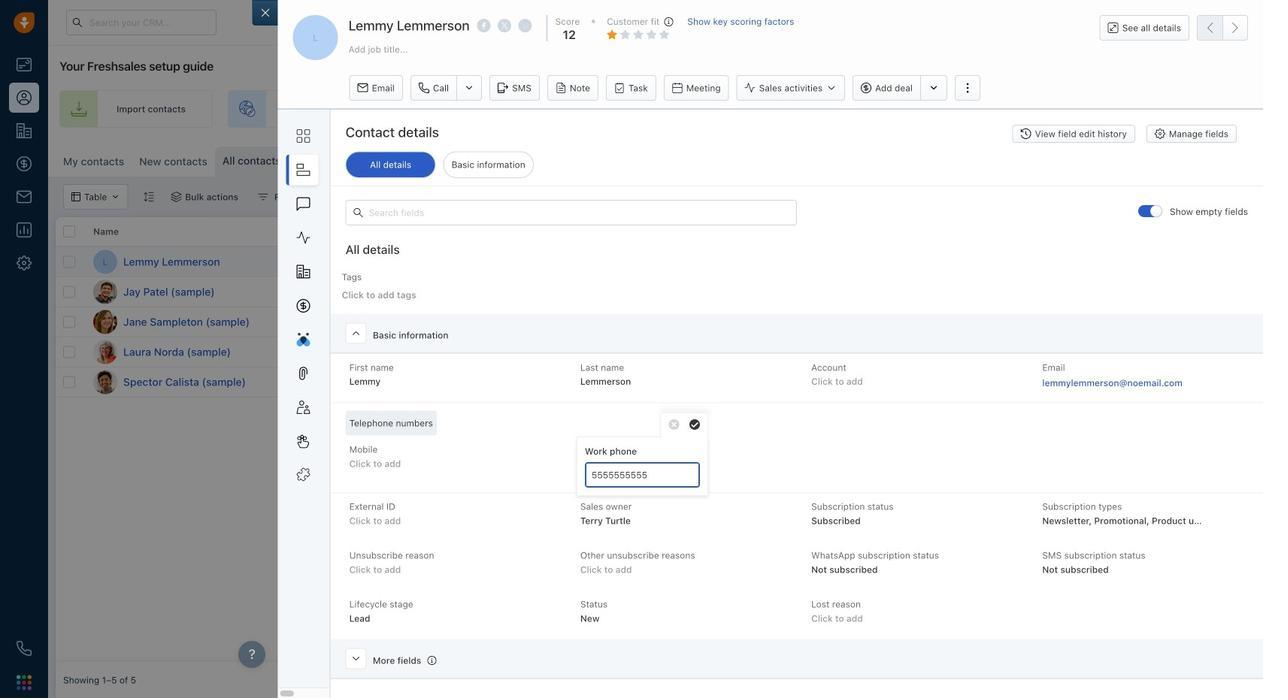 Task type: locate. For each thing, give the bounding box(es) containing it.
1 vertical spatial j image
[[93, 310, 117, 334]]

1 row group from the left
[[56, 247, 387, 398]]

1 horizontal spatial container_wx8msf4aqz5i3rn1 image
[[849, 377, 860, 388]]

row
[[56, 217, 387, 247]]

0 vertical spatial j image
[[93, 280, 117, 304]]

cell
[[499, 247, 612, 277], [612, 247, 725, 277], [725, 247, 838, 277], [838, 247, 951, 277], [951, 247, 1063, 277], [1063, 247, 1176, 277], [1176, 247, 1256, 277], [499, 278, 612, 307], [612, 278, 725, 307], [725, 278, 838, 307], [838, 278, 951, 307], [951, 278, 1063, 307], [1063, 278, 1176, 307], [1176, 278, 1256, 307], [1176, 308, 1256, 337], [1176, 338, 1256, 367], [1176, 368, 1256, 397]]

container_wx8msf4aqz5i3rn1 image
[[171, 192, 181, 202], [849, 377, 860, 388]]

l image
[[93, 340, 117, 364]]

0 vertical spatial container_wx8msf4aqz5i3rn1 image
[[171, 192, 181, 202]]

container_wx8msf4aqz5i3rn1 image
[[258, 192, 268, 202], [507, 317, 517, 328], [849, 317, 860, 328], [849, 347, 860, 358]]

1 j image from the top
[[93, 280, 117, 304]]

j image
[[93, 280, 117, 304], [93, 310, 117, 334]]

press space to select this row. row
[[56, 247, 387, 278], [387, 247, 1256, 278], [56, 278, 387, 308], [387, 278, 1256, 308], [56, 308, 387, 338], [387, 308, 1256, 338], [56, 338, 387, 368], [387, 338, 1256, 368], [56, 368, 387, 398], [387, 368, 1256, 398]]

grid
[[56, 216, 1256, 663]]

row group
[[56, 247, 387, 398], [387, 247, 1256, 398]]

phone image
[[17, 642, 32, 657]]

dialog
[[252, 0, 1263, 699]]

Enter number text field
[[585, 463, 700, 488]]



Task type: vqa. For each thing, say whether or not it's contained in the screenshot.
L image
yes



Task type: describe. For each thing, give the bounding box(es) containing it.
freshworks switcher image
[[17, 676, 32, 691]]

2 row group from the left
[[387, 247, 1256, 398]]

1 vertical spatial container_wx8msf4aqz5i3rn1 image
[[849, 377, 860, 388]]

s image
[[93, 370, 117, 394]]

Search your CRM... text field
[[66, 10, 217, 35]]

0 horizontal spatial container_wx8msf4aqz5i3rn1 image
[[171, 192, 181, 202]]

2 j image from the top
[[93, 310, 117, 334]]

phone element
[[9, 634, 39, 664]]

Search fields text field
[[346, 200, 797, 226]]



